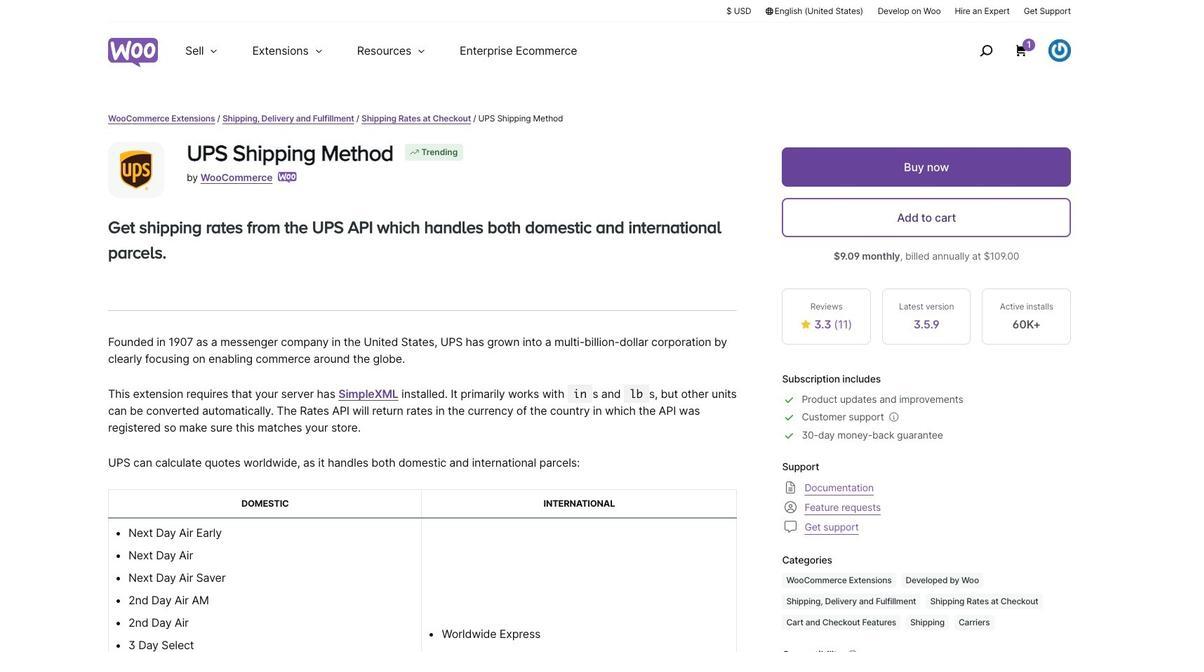 Task type: vqa. For each thing, say whether or not it's contained in the screenshot.
checkbox
no



Task type: locate. For each thing, give the bounding box(es) containing it.
open account menu image
[[1049, 39, 1072, 62]]

circle user image
[[783, 499, 800, 516]]

product icon image
[[108, 142, 164, 198]]

circle info image
[[846, 648, 860, 652]]

message image
[[783, 519, 800, 536]]



Task type: describe. For each thing, give the bounding box(es) containing it.
arrow trend up image
[[409, 147, 420, 158]]

file lines image
[[783, 479, 800, 496]]

search image
[[976, 39, 998, 62]]

breadcrumb element
[[108, 112, 1072, 125]]

developed by woocommerce image
[[278, 172, 297, 183]]

service navigation menu element
[[950, 28, 1072, 73]]



